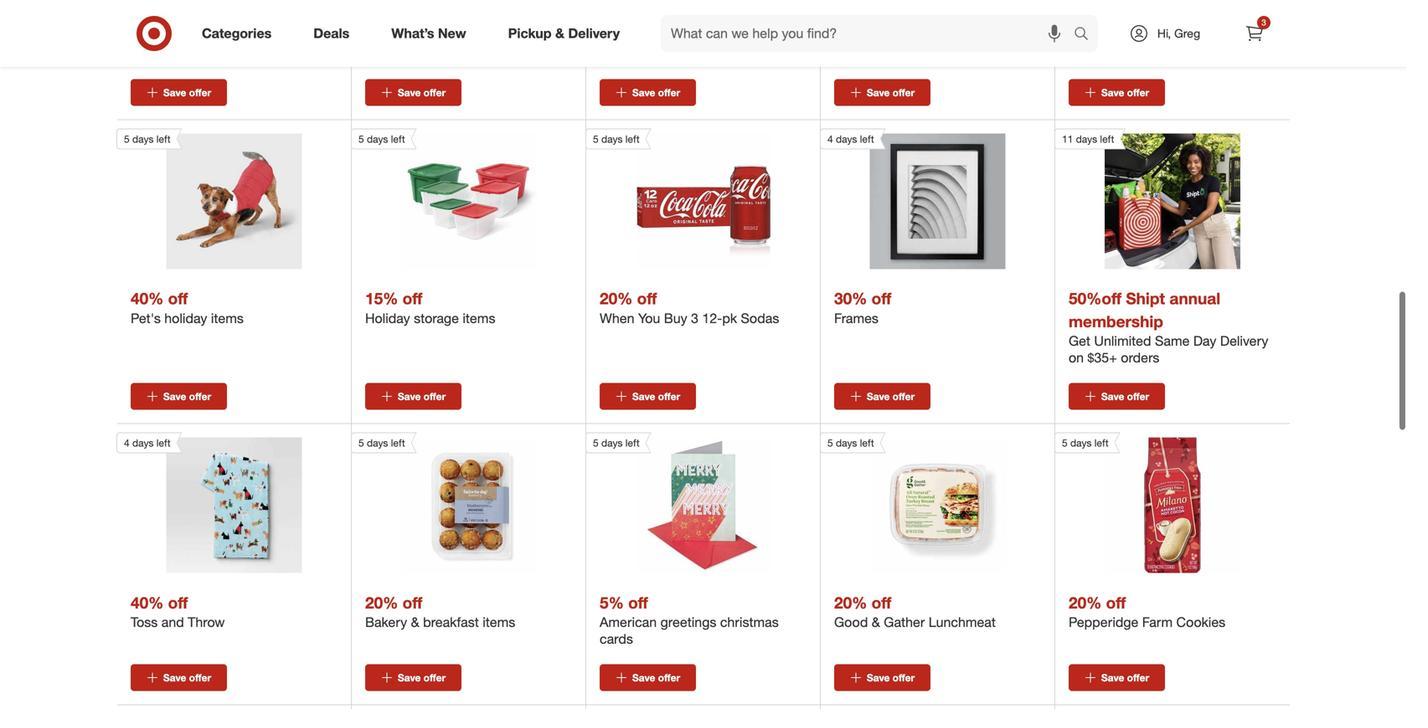 Task type: describe. For each thing, give the bounding box(es) containing it.
greetings
[[661, 609, 717, 626]]

11
[[1062, 128, 1074, 140]]

offer for pepperidge farm cookies
[[1127, 667, 1150, 679]]

save for downy fabric enhancer
[[163, 81, 186, 94]]

20% off when you buy 3 12-pk sodas
[[600, 284, 780, 322]]

save offer for pepperidge farm cookies
[[1102, 667, 1150, 679]]

pepperidge
[[1069, 609, 1139, 626]]

cookies
[[1177, 609, 1226, 626]]

5 days left button for 40% off pet's holiday items
[[116, 123, 302, 264]]

what's new link
[[377, 15, 487, 52]]

detergent
[[914, 19, 973, 36]]

gain
[[835, 19, 862, 36]]

pet's
[[131, 305, 161, 322]]

cards
[[600, 626, 633, 643]]

hi,
[[1158, 26, 1171, 41]]

health
[[1125, 19, 1164, 36]]

purchase
[[1069, 36, 1125, 52]]

days for holiday
[[367, 128, 388, 140]]

20% for 20% off pepperidge farm cookies
[[1069, 588, 1102, 608]]

membership
[[1069, 307, 1164, 326]]

What can we help you find? suggestions appear below search field
[[661, 15, 1078, 52]]

search
[[1067, 27, 1107, 43]]

50%off
[[1069, 284, 1122, 303]]

gain laundry detergent mfr single-use coupon
[[835, 19, 973, 56]]

frames
[[835, 305, 879, 322]]

day
[[1194, 328, 1217, 344]]

save offer for toss and throw
[[163, 667, 211, 679]]

unlimited
[[1095, 328, 1152, 344]]

offer for bakery & breakfast items
[[424, 667, 446, 679]]

5 for 5% off american greetings christmas cards
[[593, 432, 599, 444]]

save for frames
[[867, 385, 890, 398]]

0 horizontal spatial delivery
[[568, 25, 620, 42]]

what's
[[391, 25, 434, 42]]

categories
[[202, 25, 272, 42]]

off for 20% off when you buy 3 12-pk sodas
[[637, 284, 657, 303]]

annual
[[1170, 284, 1221, 303]]

gather
[[884, 609, 925, 626]]

left for bakery
[[391, 432, 405, 444]]

offer for american greetings christmas cards
[[658, 667, 680, 679]]

single- for fabric
[[624, 44, 654, 56]]

downy for downy fabric enhancer
[[600, 19, 641, 36]]

use for laundry
[[889, 44, 905, 56]]

deals
[[314, 25, 350, 42]]

left for pet's
[[156, 128, 171, 140]]

20% for 20% off when you buy 3 12-pk sodas
[[600, 284, 633, 303]]

left for good
[[860, 432, 874, 444]]

15% off holiday storage items
[[365, 284, 496, 322]]

days for annual
[[1076, 128, 1098, 140]]

coupon for detergent
[[908, 44, 942, 56]]

offer for downy fabric enhancer
[[658, 81, 680, 94]]

single- for fabric
[[155, 44, 185, 56]]

11 days left
[[1062, 128, 1115, 140]]

offer for frames
[[893, 385, 915, 398]]

1 horizontal spatial 3
[[1262, 17, 1267, 28]]

save for good & gather lunchmeat
[[867, 667, 890, 679]]

4 days left for 40%
[[124, 432, 171, 444]]

pickup & delivery link
[[494, 15, 641, 52]]

farm
[[1143, 609, 1173, 626]]

sodas
[[741, 305, 780, 322]]

off for 40% off pet's holiday items
[[168, 284, 188, 303]]

orders
[[1121, 345, 1160, 361]]

days for pepperidge
[[1071, 432, 1092, 444]]

offer for with $40 health & beauty purchase
[[1127, 81, 1150, 94]]

off for 20% off bakery & breakfast items
[[403, 588, 423, 608]]

pickup & delivery
[[508, 25, 620, 42]]

save offer for when you buy 3 12-pk sodas
[[632, 385, 680, 398]]

with $40 health & beauty purchase
[[1069, 19, 1222, 52]]

use for fabric
[[654, 44, 670, 56]]

greg
[[1175, 26, 1201, 41]]

enhancers
[[499, 19, 562, 36]]

4 days left button for 40% off
[[116, 428, 302, 568]]

40% off pet's holiday items
[[131, 284, 244, 322]]

30%
[[835, 284, 867, 303]]

laundry
[[866, 19, 911, 36]]

what's new
[[391, 25, 466, 42]]

mfr for gain laundry detergent
[[835, 44, 856, 56]]

save offer for american greetings christmas cards
[[632, 667, 680, 679]]

toss
[[131, 609, 158, 626]]

single- for laundry
[[859, 44, 889, 56]]

fabric
[[645, 19, 682, 36]]

save offer for good & gather lunchmeat
[[867, 667, 915, 679]]

3 inside 20% off when you buy 3 12-pk sodas
[[691, 305, 699, 322]]

items inside 20% off bakery & breakfast items
[[483, 609, 516, 626]]

5 for 20% off when you buy 3 12-pk sodas
[[593, 128, 599, 140]]

4 for 30% off
[[828, 128, 833, 140]]

& for with $40 health & beauty purchase
[[1167, 19, 1176, 36]]

breakfast
[[423, 609, 479, 626]]

save offer button for frames
[[835, 378, 931, 405]]

save offer button for gain laundry detergent
[[835, 74, 931, 101]]

left for pepperidge
[[1095, 432, 1109, 444]]

deals link
[[299, 15, 371, 52]]

holiday
[[164, 305, 207, 322]]

offer for get unlimited same day delivery on $35+ orders
[[1127, 385, 1150, 398]]

days for toss
[[132, 432, 154, 444]]

30% off frames
[[835, 284, 892, 322]]

items for 15% off
[[463, 305, 496, 322]]

get
[[1069, 328, 1091, 344]]

american
[[600, 609, 657, 626]]

save for american greetings christmas cards
[[632, 667, 656, 679]]

search button
[[1067, 15, 1107, 55]]

lunchmeat
[[929, 609, 996, 626]]

enhancer
[[685, 19, 742, 36]]

20% for 20% off good & gather lunchmeat
[[835, 588, 867, 608]]

save for get unlimited same day delivery on $35+ orders
[[1102, 385, 1125, 398]]

5%
[[600, 588, 624, 608]]

buy
[[664, 305, 688, 322]]

off for 20% off pepperidge farm cookies
[[1107, 588, 1126, 608]]

save offer for gain laundry detergent
[[867, 81, 915, 94]]

days for frames
[[836, 128, 857, 140]]

40% for 40% off toss and throw
[[131, 588, 164, 608]]

left for holiday
[[391, 128, 405, 140]]

save offer for pet's holiday items
[[163, 385, 211, 398]]

save for holiday storage items
[[398, 385, 421, 398]]

use for fabric
[[185, 44, 201, 56]]

5 for 20% off pepperidge farm cookies
[[1062, 432, 1068, 444]]

save for bakery & breakfast items
[[398, 667, 421, 679]]

5% off american greetings christmas cards
[[600, 588, 779, 643]]

20% off good & gather lunchmeat
[[835, 588, 996, 626]]

and
[[161, 609, 184, 626]]

save offer button for american greetings christmas cards
[[600, 660, 696, 687]]

5 days left button for 20% off good & gather lunchmeat
[[820, 428, 1006, 568]]

pickup
[[508, 25, 552, 42]]

11 days left button
[[1055, 123, 1241, 264]]

downy fabric enhancer mfr single-use coupon
[[600, 19, 742, 56]]

save offer button for holiday storage items
[[365, 378, 462, 405]]

christmas
[[720, 609, 779, 626]]

left for toss
[[156, 432, 171, 444]]



Task type: vqa. For each thing, say whether or not it's contained in the screenshot.
the New to the top
no



Task type: locate. For each thing, give the bounding box(es) containing it.
delivery inside the 50%off shipt annual membership get unlimited same day delivery on $35+ orders
[[1221, 328, 1269, 344]]

save for when you buy 3 12-pk sodas
[[632, 385, 656, 398]]

single-
[[155, 44, 185, 56], [624, 44, 654, 56], [859, 44, 889, 56]]

save offer button for pet's holiday items
[[131, 378, 227, 405]]

1 fabric from the left
[[175, 19, 209, 36]]

single- inside downy fabric enhancer mfr single-use coupon
[[624, 44, 654, 56]]

4 days left button for 30% off
[[820, 123, 1006, 264]]

2 horizontal spatial coupon
[[908, 44, 942, 56]]

1 vertical spatial 4 days left button
[[116, 428, 302, 568]]

shipt
[[1126, 284, 1166, 303]]

5 for 40% off pet's holiday items
[[124, 128, 130, 140]]

20% inside 20% off pepperidge farm cookies
[[1069, 588, 1102, 608]]

use inside downy fabric enhancer mfr single-use coupon
[[185, 44, 201, 56]]

2 fabric from the left
[[462, 19, 496, 36]]

save offer for bakery & breakfast items
[[398, 667, 446, 679]]

downy inside downy fabric enhancer mfr single-use coupon
[[600, 19, 641, 36]]

5 days left for 15% off holiday storage items
[[359, 128, 405, 140]]

save offer button for toss and throw
[[131, 660, 227, 687]]

hi, greg
[[1158, 26, 1201, 41]]

off inside 20% off pepperidge farm cookies
[[1107, 588, 1126, 608]]

20% up when
[[600, 284, 633, 303]]

40% inside 40% off pet's holiday items
[[131, 284, 164, 303]]

offer for gain laundry detergent
[[893, 81, 915, 94]]

save for pet's holiday items
[[163, 385, 186, 398]]

save offer for downy fabric enhancer
[[632, 81, 680, 94]]

you
[[638, 305, 660, 322]]

downy-bounce fabric enhancers
[[365, 19, 562, 36]]

offer for holiday storage items
[[424, 385, 446, 398]]

1 horizontal spatial single-
[[624, 44, 654, 56]]

categories link
[[188, 15, 293, 52]]

beauty
[[1180, 19, 1222, 36]]

5 days left button for 15% off holiday storage items
[[351, 123, 537, 264]]

use inside downy fabric enhancer mfr single-use coupon
[[654, 44, 670, 56]]

off up 'pepperidge'
[[1107, 588, 1126, 608]]

5 days left button
[[116, 123, 302, 264], [351, 123, 537, 264], [586, 123, 771, 264], [351, 428, 537, 568], [586, 428, 771, 568], [820, 428, 1006, 568], [1055, 428, 1241, 568]]

items for 40% off
[[211, 305, 244, 322]]

1 mfr from the left
[[131, 44, 152, 56]]

1 coupon from the left
[[204, 44, 238, 56]]

1 single- from the left
[[155, 44, 185, 56]]

delivery
[[568, 25, 620, 42], [1221, 328, 1269, 344]]

save for toss and throw
[[163, 667, 186, 679]]

when
[[600, 305, 635, 322]]

5 days left for 20% off when you buy 3 12-pk sodas
[[593, 128, 640, 140]]

20% off pepperidge farm cookies
[[1069, 588, 1226, 626]]

save offer button for get unlimited same day delivery on $35+ orders
[[1069, 378, 1165, 405]]

delivery right enhancers
[[568, 25, 620, 42]]

5 for 20% off bakery & breakfast items
[[359, 432, 364, 444]]

3 use from the left
[[889, 44, 905, 56]]

1 horizontal spatial downy
[[600, 19, 641, 36]]

1 vertical spatial delivery
[[1221, 328, 1269, 344]]

off up holiday
[[168, 284, 188, 303]]

save
[[163, 81, 186, 94], [398, 81, 421, 94], [632, 81, 656, 94], [867, 81, 890, 94], [1102, 81, 1125, 94], [163, 385, 186, 398], [398, 385, 421, 398], [632, 385, 656, 398], [867, 385, 890, 398], [1102, 385, 1125, 398], [163, 667, 186, 679], [398, 667, 421, 679], [632, 667, 656, 679], [867, 667, 890, 679], [1102, 667, 1125, 679]]

1 horizontal spatial mfr
[[600, 44, 621, 56]]

left for when
[[626, 128, 640, 140]]

off inside 20% off bakery & breakfast items
[[403, 588, 423, 608]]

0 horizontal spatial mfr
[[131, 44, 152, 56]]

items right storage
[[463, 305, 496, 322]]

storage
[[414, 305, 459, 322]]

1 vertical spatial 3
[[691, 305, 699, 322]]

2 mfr from the left
[[600, 44, 621, 56]]

mfr for downy fabric enhancer
[[131, 44, 152, 56]]

coupon down categories
[[204, 44, 238, 56]]

4
[[828, 128, 833, 140], [124, 432, 130, 444]]

2 horizontal spatial mfr
[[835, 44, 856, 56]]

delivery right day
[[1221, 328, 1269, 344]]

days inside "button"
[[1076, 128, 1098, 140]]

1 40% from the top
[[131, 284, 164, 303]]

0 vertical spatial 4 days left button
[[820, 123, 1006, 264]]

&
[[1167, 19, 1176, 36], [556, 25, 565, 42], [411, 609, 419, 626], [872, 609, 880, 626]]

new
[[438, 25, 466, 42]]

20% inside 20% off when you buy 3 12-pk sodas
[[600, 284, 633, 303]]

coupon for enhancer
[[673, 44, 707, 56]]

single- inside gain laundry detergent mfr single-use coupon
[[859, 44, 889, 56]]

bounce
[[412, 19, 458, 36]]

fabric inside "downy-bounce fabric enhancers" button
[[462, 19, 496, 36]]

off right 30%
[[872, 284, 892, 303]]

off inside 40% off pet's holiday items
[[168, 284, 188, 303]]

off inside 30% off frames
[[872, 284, 892, 303]]

5 days left for 40% off pet's holiday items
[[124, 128, 171, 140]]

downy inside downy fabric enhancer mfr single-use coupon
[[131, 19, 172, 36]]

2 horizontal spatial use
[[889, 44, 905, 56]]

bakery
[[365, 609, 407, 626]]

5 days left button for 20% off pepperidge farm cookies
[[1055, 428, 1241, 568]]

0 horizontal spatial 4
[[124, 432, 130, 444]]

0 vertical spatial 4
[[828, 128, 833, 140]]

0 vertical spatial delivery
[[568, 25, 620, 42]]

1 vertical spatial 4
[[124, 432, 130, 444]]

use
[[185, 44, 201, 56], [654, 44, 670, 56], [889, 44, 905, 56]]

40% for 40% off pet's holiday items
[[131, 284, 164, 303]]

& right the bakery on the left of page
[[411, 609, 419, 626]]

0 horizontal spatial use
[[185, 44, 201, 56]]

2 downy from the left
[[600, 19, 641, 36]]

save offer button for downy fabric enhancer
[[131, 74, 227, 101]]

downy fabric enhancer mfr single-use coupon
[[131, 19, 269, 56]]

2 horizontal spatial single-
[[859, 44, 889, 56]]

3 single- from the left
[[859, 44, 889, 56]]

1 downy from the left
[[131, 19, 172, 36]]

coupon down enhancer
[[673, 44, 707, 56]]

with
[[1069, 19, 1096, 36]]

4 days left button
[[820, 123, 1006, 264], [116, 428, 302, 568]]

2 40% from the top
[[131, 588, 164, 608]]

on
[[1069, 345, 1084, 361]]

3 right beauty
[[1262, 17, 1267, 28]]

save for pepperidge farm cookies
[[1102, 667, 1125, 679]]

1 horizontal spatial delivery
[[1221, 328, 1269, 344]]

items right holiday
[[211, 305, 244, 322]]

use inside gain laundry detergent mfr single-use coupon
[[889, 44, 905, 56]]

with $40 health & beauty purchase button
[[1069, 0, 1277, 70]]

offer
[[189, 81, 211, 94], [424, 81, 446, 94], [658, 81, 680, 94], [893, 81, 915, 94], [1127, 81, 1150, 94], [189, 385, 211, 398], [424, 385, 446, 398], [658, 385, 680, 398], [893, 385, 915, 398], [1127, 385, 1150, 398], [189, 667, 211, 679], [424, 667, 446, 679], [658, 667, 680, 679], [893, 667, 915, 679], [1127, 667, 1150, 679]]

items
[[211, 305, 244, 322], [463, 305, 496, 322], [483, 609, 516, 626]]

off up 'american'
[[628, 588, 648, 608]]

12-
[[702, 305, 723, 322]]

off up the bakery on the left of page
[[403, 588, 423, 608]]

pk
[[723, 305, 737, 322]]

2 use from the left
[[654, 44, 670, 56]]

downy-
[[365, 19, 412, 36]]

0 horizontal spatial 4 days left button
[[116, 428, 302, 568]]

mfr inside downy fabric enhancer mfr single-use coupon
[[131, 44, 152, 56]]

off inside 20% off good & gather lunchmeat
[[872, 588, 892, 608]]

20%
[[600, 284, 633, 303], [365, 588, 398, 608], [835, 588, 867, 608], [1069, 588, 1102, 608]]

5 days left button for 5% off american greetings christmas cards
[[586, 428, 771, 568]]

1 horizontal spatial use
[[654, 44, 670, 56]]

1 horizontal spatial 4 days left
[[828, 128, 874, 140]]

& right health
[[1167, 19, 1176, 36]]

off for 5% off american greetings christmas cards
[[628, 588, 648, 608]]

40% up the 'toss'
[[131, 588, 164, 608]]

save offer button
[[131, 74, 227, 101], [365, 74, 462, 101], [600, 74, 696, 101], [835, 74, 931, 101], [1069, 74, 1165, 101], [131, 378, 227, 405], [365, 378, 462, 405], [600, 378, 696, 405], [835, 378, 931, 405], [1069, 378, 1165, 405], [131, 660, 227, 687], [365, 660, 462, 687], [600, 660, 696, 687], [835, 660, 931, 687], [1069, 660, 1165, 687]]

0 horizontal spatial downy
[[131, 19, 172, 36]]

mfr inside downy fabric enhancer mfr single-use coupon
[[600, 44, 621, 56]]

0 horizontal spatial 3
[[691, 305, 699, 322]]

holiday
[[365, 305, 410, 322]]

fabric inside downy fabric enhancer mfr single-use coupon
[[175, 19, 209, 36]]

5 for 20% off good & gather lunchmeat
[[828, 432, 833, 444]]

3
[[1262, 17, 1267, 28], [691, 305, 699, 322]]

0 horizontal spatial 4 days left
[[124, 432, 171, 444]]

coupon inside gain laundry detergent mfr single-use coupon
[[908, 44, 942, 56]]

off up you
[[637, 284, 657, 303]]

coupon for enhancer
[[204, 44, 238, 56]]

1 horizontal spatial 4
[[828, 128, 833, 140]]

items inside 40% off pet's holiday items
[[211, 305, 244, 322]]

40% inside 40% off toss and throw
[[131, 588, 164, 608]]

throw
[[188, 609, 225, 626]]

& inside with $40 health & beauty purchase
[[1167, 19, 1176, 36]]

0 horizontal spatial single-
[[155, 44, 185, 56]]

5 days left button for 20% off when you buy 3 12-pk sodas
[[586, 123, 771, 264]]

2 single- from the left
[[624, 44, 654, 56]]

days for american
[[602, 432, 623, 444]]

20% off bakery & breakfast items
[[365, 588, 516, 626]]

40% off toss and throw
[[131, 588, 225, 626]]

1 horizontal spatial coupon
[[673, 44, 707, 56]]

offer for when you buy 3 12-pk sodas
[[658, 385, 680, 398]]

save offer for holiday storage items
[[398, 385, 446, 398]]

save offer button for downy fabric enhancer
[[600, 74, 696, 101]]

same
[[1155, 328, 1190, 344]]

4 days left
[[828, 128, 874, 140], [124, 432, 171, 444]]

items inside "15% off holiday storage items"
[[463, 305, 496, 322]]

single- down the fabric
[[624, 44, 654, 56]]

downy-bounce fabric enhancers button
[[365, 0, 572, 74]]

0 horizontal spatial coupon
[[204, 44, 238, 56]]

days for pet's
[[132, 128, 154, 140]]

3 link
[[1237, 15, 1274, 52]]

0 vertical spatial 3
[[1262, 17, 1267, 28]]

0 vertical spatial 4 days left
[[828, 128, 874, 140]]

good
[[835, 609, 868, 626]]

5 days left for 20% off good & gather lunchmeat
[[828, 432, 874, 444]]

& inside 20% off bakery & breakfast items
[[411, 609, 419, 626]]

15%
[[365, 284, 398, 303]]

downy
[[131, 19, 172, 36], [600, 19, 641, 36]]

1 vertical spatial 40%
[[131, 588, 164, 608]]

save offer for frames
[[867, 385, 915, 398]]

1 vertical spatial 4 days left
[[124, 432, 171, 444]]

off inside 20% off when you buy 3 12-pk sodas
[[637, 284, 657, 303]]

single- down 'laundry'
[[859, 44, 889, 56]]

enhancer
[[213, 19, 269, 36]]

fabric
[[175, 19, 209, 36], [462, 19, 496, 36]]

fabric left enhancer
[[175, 19, 209, 36]]

& right pickup
[[556, 25, 565, 42]]

off right 15% at the left top of page
[[403, 284, 423, 303]]

& for 20% off bakery & breakfast items
[[411, 609, 419, 626]]

off for 30% off frames
[[872, 284, 892, 303]]

save offer button for bakery & breakfast items
[[365, 660, 462, 687]]

5
[[124, 128, 130, 140], [359, 128, 364, 140], [593, 128, 599, 140], [359, 432, 364, 444], [593, 432, 599, 444], [828, 432, 833, 444], [1062, 432, 1068, 444]]

off up gather
[[872, 588, 892, 608]]

items right the breakfast
[[483, 609, 516, 626]]

3 coupon from the left
[[908, 44, 942, 56]]

off up and
[[168, 588, 188, 608]]

5 days left for 20% off pepperidge farm cookies
[[1062, 432, 1109, 444]]

off inside "15% off holiday storage items"
[[403, 284, 423, 303]]

mfr inside gain laundry detergent mfr single-use coupon
[[835, 44, 856, 56]]

3 left 12-
[[691, 305, 699, 322]]

1 use from the left
[[185, 44, 201, 56]]

fabric right "bounce"
[[462, 19, 496, 36]]

20% up 'pepperidge'
[[1069, 588, 1102, 608]]

off for 40% off toss and throw
[[168, 588, 188, 608]]

5 days left for 20% off bakery & breakfast items
[[359, 432, 405, 444]]

50%off shipt annual membership get unlimited same day delivery on $35+ orders
[[1069, 284, 1269, 361]]

mfr for downy fabric enhancer
[[600, 44, 621, 56]]

20% inside 20% off good & gather lunchmeat
[[835, 588, 867, 608]]

1 horizontal spatial fabric
[[462, 19, 496, 36]]

left for annual
[[1100, 128, 1115, 140]]

$35+
[[1088, 345, 1118, 361]]

offer for good & gather lunchmeat
[[893, 667, 915, 679]]

0 vertical spatial 40%
[[131, 284, 164, 303]]

20% inside 20% off bakery & breakfast items
[[365, 588, 398, 608]]

5 days left
[[124, 128, 171, 140], [359, 128, 405, 140], [593, 128, 640, 140], [359, 432, 405, 444], [593, 432, 640, 444], [828, 432, 874, 444], [1062, 432, 1109, 444]]

days for when
[[602, 128, 623, 140]]

off
[[168, 284, 188, 303], [403, 284, 423, 303], [637, 284, 657, 303], [872, 284, 892, 303], [168, 588, 188, 608], [403, 588, 423, 608], [628, 588, 648, 608], [872, 588, 892, 608], [1107, 588, 1126, 608]]

coupon inside downy fabric enhancer mfr single-use coupon
[[673, 44, 707, 56]]

off for 20% off good & gather lunchmeat
[[872, 588, 892, 608]]

save offer for downy fabric enhancer
[[163, 81, 211, 94]]

mfr
[[131, 44, 152, 56], [600, 44, 621, 56], [835, 44, 856, 56]]

downy for downy fabric enhancer
[[131, 19, 172, 36]]

20% up good
[[835, 588, 867, 608]]

40% up the pet's
[[131, 284, 164, 303]]

coupon inside downy fabric enhancer mfr single-use coupon
[[204, 44, 238, 56]]

days for good
[[836, 432, 857, 444]]

left inside "button"
[[1100, 128, 1115, 140]]

1 horizontal spatial 4 days left button
[[820, 123, 1006, 264]]

save offer button for pepperidge farm cookies
[[1069, 660, 1165, 687]]

save offer for get unlimited same day delivery on $35+ orders
[[1102, 385, 1150, 398]]

40%
[[131, 284, 164, 303], [131, 588, 164, 608]]

0 horizontal spatial fabric
[[175, 19, 209, 36]]

off inside 5% off american greetings christmas cards
[[628, 588, 648, 608]]

save for gain laundry detergent
[[867, 81, 890, 94]]

offer for toss and throw
[[189, 667, 211, 679]]

& right good
[[872, 609, 880, 626]]

left for american
[[626, 432, 640, 444]]

single- left 'categories' link
[[155, 44, 185, 56]]

2 coupon from the left
[[673, 44, 707, 56]]

$40
[[1100, 19, 1121, 36]]

coupon
[[204, 44, 238, 56], [673, 44, 707, 56], [908, 44, 942, 56]]

3 mfr from the left
[[835, 44, 856, 56]]

left for frames
[[860, 128, 874, 140]]

20% up the bakery on the left of page
[[365, 588, 398, 608]]

save offer button for good & gather lunchmeat
[[835, 660, 931, 687]]

4 for 40% off
[[124, 432, 130, 444]]

20% for 20% off bakery & breakfast items
[[365, 588, 398, 608]]

& inside 20% off good & gather lunchmeat
[[872, 609, 880, 626]]

days for bakery
[[367, 432, 388, 444]]

days
[[132, 128, 154, 140], [367, 128, 388, 140], [602, 128, 623, 140], [836, 128, 857, 140], [1076, 128, 1098, 140], [132, 432, 154, 444], [367, 432, 388, 444], [602, 432, 623, 444], [836, 432, 857, 444], [1071, 432, 1092, 444]]

single- inside downy fabric enhancer mfr single-use coupon
[[155, 44, 185, 56]]

save for with $40 health & beauty purchase
[[1102, 81, 1125, 94]]

save for downy fabric enhancer
[[632, 81, 656, 94]]

coupon down detergent
[[908, 44, 942, 56]]

off inside 40% off toss and throw
[[168, 588, 188, 608]]



